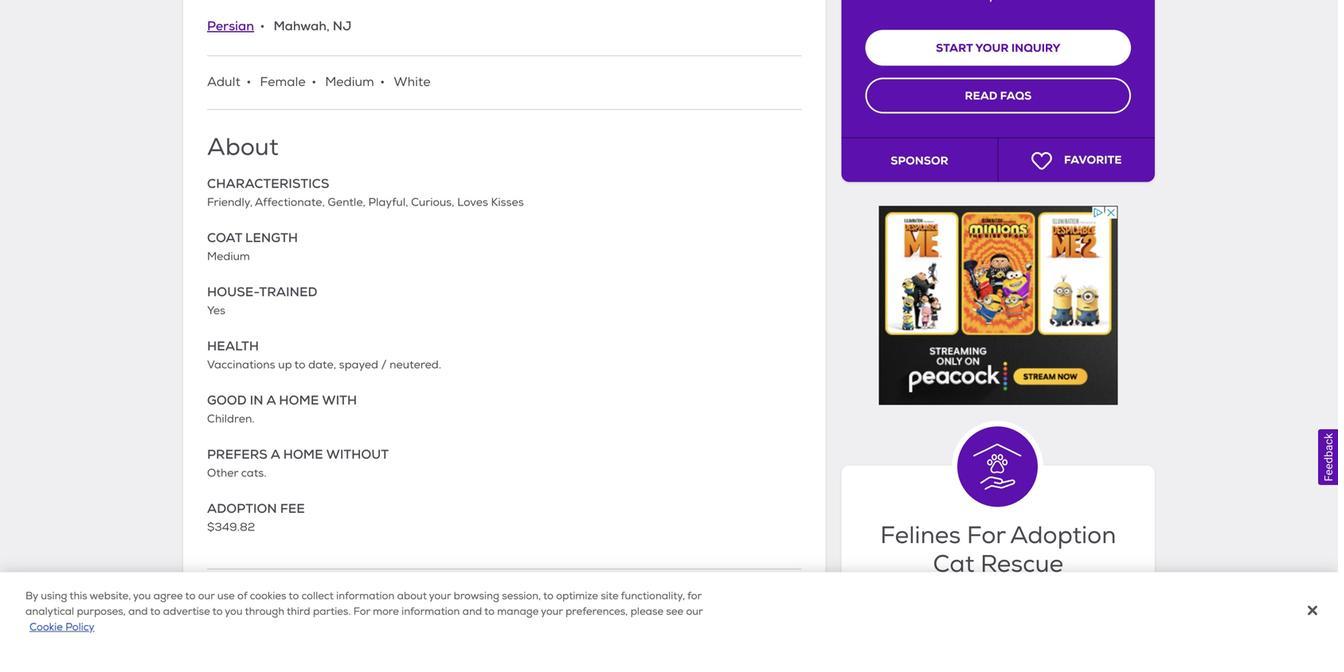 Task type: describe. For each thing, give the bounding box(es) containing it.
house-trained yes
[[207, 284, 317, 318]]

snow
[[235, 606, 269, 622]]

by
[[25, 590, 38, 603]]

use
[[217, 590, 235, 603]]

1 horizontal spatial information
[[402, 605, 460, 618]]

children.
[[207, 412, 255, 426]]

affectionate,
[[255, 196, 325, 210]]

preferences,
[[566, 605, 628, 618]]

health
[[207, 338, 259, 355]]

home inside good in a home with children.
[[279, 392, 319, 409]]

about
[[397, 590, 427, 603]]

nj
[[333, 17, 352, 34]]

adult
[[207, 74, 240, 90]]

of
[[237, 590, 247, 603]]

to down the "agree" at left
[[150, 605, 160, 618]]

read faqs
[[965, 88, 1032, 103]]

purposes,
[[77, 605, 126, 618]]

you inside petfinder recommends that you should always take reasonable security steps before making online payments.
[[383, 594, 402, 608]]

faqs
[[1000, 88, 1032, 103]]

by using this website, you agree to our use of cookies to collect information about your browsing session, to optimize site functionality, for analytical purposes, and to advertise to you through third parties.  for more information and to manage your preferences, please see our cookie policy
[[25, 590, 703, 634]]

through
[[245, 605, 284, 618]]

security
[[573, 594, 615, 608]]

please
[[631, 605, 664, 618]]

to up advertise
[[185, 590, 195, 603]]

parties.
[[313, 605, 351, 618]]

start
[[936, 41, 973, 55]]

recommends
[[286, 594, 356, 608]]

felines
[[881, 521, 961, 551]]

that
[[358, 594, 381, 608]]

start your inquiry link
[[866, 30, 1131, 66]]

always
[[443, 594, 481, 608]]

this
[[69, 590, 87, 603]]

0 horizontal spatial our
[[198, 590, 215, 603]]

policy
[[65, 621, 95, 634]]

inquiry
[[1012, 41, 1061, 55]]

house-
[[207, 284, 259, 300]]

site
[[601, 590, 619, 603]]

more
[[373, 605, 399, 618]]

date,
[[308, 358, 336, 372]]

0 horizontal spatial your
[[429, 590, 451, 603]]

prefers a home without other cats.
[[207, 446, 389, 480]]

with
[[322, 392, 357, 409]]

petfinder recommends that you should always take reasonable security steps before making online payments.
[[233, 594, 763, 626]]

advertise
[[163, 605, 210, 618]]

0 horizontal spatial you
[[133, 590, 151, 603]]

1 horizontal spatial you
[[225, 605, 243, 618]]

1 and from the left
[[128, 605, 148, 618]]

to inside health vaccinations up to date, spayed / neutered.
[[294, 358, 306, 372]]

payments.
[[233, 612, 289, 626]]

to down use on the bottom
[[212, 605, 223, 618]]

rescue
[[981, 549, 1064, 580]]

favorite
[[1064, 152, 1122, 167]]

fee
[[280, 500, 305, 517]]

read faqs link
[[866, 78, 1131, 113]]

medium inside coat length medium
[[207, 250, 250, 264]]

characteristics
[[207, 175, 329, 192]]

good in a home with children.
[[207, 392, 357, 426]]

home inside "prefers a home without other cats."
[[283, 446, 323, 463]]

trained
[[259, 284, 317, 300]]

for inside by using this website, you agree to our use of cookies to collect information about your browsing session, to optimize site functionality, for analytical purposes, and to advertise to you through third parties.  for more information and to manage your preferences, please see our cookie policy
[[354, 605, 370, 618]]

take
[[483, 594, 507, 608]]

other
[[207, 467, 238, 480]]

read
[[965, 88, 998, 103]]

snow white image
[[183, 606, 219, 641]]

mahwah, nj
[[274, 17, 352, 34]]

manage
[[497, 605, 539, 618]]

cats.
[[241, 467, 267, 480]]

your
[[976, 41, 1009, 55]]

about
[[207, 132, 279, 163]]

coat
[[207, 229, 242, 246]]

for inside felines for adoption cat rescue
[[967, 521, 1006, 551]]

1 vertical spatial our
[[686, 605, 703, 618]]

length
[[245, 229, 298, 246]]



Task type: locate. For each thing, give the bounding box(es) containing it.
adoption inside adoption fee $349.82
[[207, 500, 277, 517]]

in
[[250, 392, 263, 409]]

a inside "prefers a home without other cats."
[[271, 446, 280, 463]]

our left use on the bottom
[[198, 590, 215, 603]]

1 vertical spatial home
[[283, 446, 323, 463]]

functionality,
[[621, 590, 685, 603]]

and
[[128, 605, 148, 618], [463, 605, 482, 618]]

1 vertical spatial a
[[271, 446, 280, 463]]

home down the up
[[279, 392, 319, 409]]

cookie policy link
[[29, 621, 95, 634]]

information up more
[[336, 590, 395, 603]]

petfinder alert image
[[207, 593, 225, 610]]

0 horizontal spatial medium
[[207, 250, 250, 264]]

adoption
[[207, 500, 277, 517], [1010, 521, 1117, 551]]

to right session,
[[543, 590, 554, 603]]

start your inquiry
[[936, 41, 1061, 55]]

website,
[[90, 590, 131, 603]]

a right in
[[267, 392, 276, 409]]

female
[[260, 74, 306, 90]]

0 vertical spatial our
[[198, 590, 215, 603]]

characteristics friendly, affectionate, gentle, playful, curious, loves kisses
[[207, 175, 524, 210]]

0 vertical spatial home
[[279, 392, 319, 409]]

1 horizontal spatial adoption
[[1010, 521, 1117, 551]]

gentle,
[[328, 196, 366, 210]]

0 horizontal spatial for
[[354, 605, 370, 618]]

1 horizontal spatial medium
[[325, 74, 374, 90]]

analytical
[[25, 605, 74, 618]]

medium down nj at top
[[325, 74, 374, 90]]

online
[[731, 594, 763, 608]]

1 horizontal spatial and
[[463, 605, 482, 618]]

should
[[405, 594, 440, 608]]

session,
[[502, 590, 541, 603]]

1 vertical spatial information
[[402, 605, 460, 618]]

prefers
[[207, 446, 268, 463]]

your right about in the bottom left of the page
[[429, 590, 451, 603]]

medium inside pet physical characteristics element
[[325, 74, 374, 90]]

coat length medium
[[207, 229, 298, 264]]

good
[[207, 392, 247, 409]]

white
[[394, 74, 431, 90], [271, 606, 308, 622]]

/
[[381, 358, 387, 372]]

persian link
[[207, 17, 254, 34]]

1 horizontal spatial your
[[541, 605, 563, 618]]

0 vertical spatial your
[[429, 590, 451, 603]]

for left more
[[354, 605, 370, 618]]

optimize
[[556, 590, 598, 603]]

sponsor
[[891, 153, 949, 168]]

0 vertical spatial medium
[[325, 74, 374, 90]]

0 vertical spatial adoption
[[207, 500, 277, 517]]

0 horizontal spatial and
[[128, 605, 148, 618]]

health vaccinations up to date, spayed / neutered.
[[207, 338, 441, 372]]

vaccinations
[[207, 358, 275, 372]]

our
[[198, 590, 215, 603], [686, 605, 703, 618]]

pet type element
[[207, 16, 352, 36]]

0 horizontal spatial information
[[336, 590, 395, 603]]

you right that
[[383, 594, 402, 608]]

medium
[[325, 74, 374, 90], [207, 250, 250, 264]]

0 vertical spatial for
[[967, 521, 1006, 551]]

0 vertical spatial a
[[267, 392, 276, 409]]

reasonable
[[510, 594, 570, 608]]

to
[[294, 358, 306, 372], [185, 590, 195, 603], [289, 590, 299, 603], [543, 590, 554, 603], [150, 605, 160, 618], [212, 605, 223, 618], [484, 605, 495, 618]]

you left the "agree" at left
[[133, 590, 151, 603]]

sponsor button
[[842, 138, 999, 182]]

cookie
[[29, 621, 63, 634]]

1 vertical spatial adoption
[[1010, 521, 1117, 551]]

1 vertical spatial your
[[541, 605, 563, 618]]

felines for adoption cat rescue
[[881, 521, 1117, 580]]

white inside pet physical characteristics element
[[394, 74, 431, 90]]

1 horizontal spatial our
[[686, 605, 703, 618]]

felines for adoption cat rescue link
[[858, 521, 1139, 580]]

persian
[[207, 17, 254, 34]]

2 horizontal spatial you
[[383, 594, 402, 608]]

advertisement region
[[879, 206, 1118, 405]]

loves
[[457, 196, 488, 210]]

kisses
[[491, 196, 524, 210]]

making
[[689, 594, 728, 608]]

a right prefers
[[271, 446, 280, 463]]

friendly,
[[207, 196, 253, 210]]

cat
[[933, 549, 975, 580]]

up
[[278, 358, 292, 372]]

steps
[[618, 594, 647, 608]]

1 vertical spatial white
[[271, 606, 308, 622]]

home
[[279, 392, 319, 409], [283, 446, 323, 463]]

you
[[133, 590, 151, 603], [383, 594, 402, 608], [225, 605, 243, 618]]

your down optimize
[[541, 605, 563, 618]]

see
[[666, 605, 684, 618]]

0 horizontal spatial white
[[271, 606, 308, 622]]

privacy alert dialog
[[0, 572, 1338, 653]]

collect
[[302, 590, 334, 603]]

spayed
[[339, 358, 378, 372]]

a inside good in a home with children.
[[267, 392, 276, 409]]

1 horizontal spatial white
[[394, 74, 431, 90]]

your
[[429, 590, 451, 603], [541, 605, 563, 618]]

curious,
[[411, 196, 455, 210]]

medium down coat
[[207, 250, 250, 264]]

playful,
[[368, 196, 408, 210]]

$349.82
[[207, 521, 255, 535]]

to down browsing
[[484, 605, 495, 618]]

our down for
[[686, 605, 703, 618]]

for
[[688, 590, 702, 603]]

pet physical characteristics element
[[207, 72, 802, 92]]

and down browsing
[[463, 605, 482, 618]]

0 vertical spatial information
[[336, 590, 395, 603]]

1 horizontal spatial for
[[967, 521, 1006, 551]]

agree
[[154, 590, 183, 603]]

cookies
[[250, 590, 286, 603]]

browsing
[[454, 590, 499, 603]]

before
[[650, 594, 686, 608]]

using
[[41, 590, 67, 603]]

information
[[336, 590, 395, 603], [402, 605, 460, 618]]

without
[[326, 446, 389, 463]]

petfinder
[[233, 594, 283, 608]]

1 vertical spatial for
[[354, 605, 370, 618]]

mahwah,
[[274, 17, 330, 34]]

to right the up
[[294, 358, 306, 372]]

favorite button
[[999, 138, 1155, 182]]

neutered.
[[390, 358, 441, 372]]

for
[[967, 521, 1006, 551], [354, 605, 370, 618]]

snow white
[[235, 606, 308, 622]]

1 vertical spatial medium
[[207, 250, 250, 264]]

adoption inside felines for adoption cat rescue
[[1010, 521, 1117, 551]]

0 vertical spatial white
[[394, 74, 431, 90]]

0 horizontal spatial adoption
[[207, 500, 277, 517]]

and down website,
[[128, 605, 148, 618]]

third
[[287, 605, 310, 618]]

for right felines at right
[[967, 521, 1006, 551]]

information down about in the bottom left of the page
[[402, 605, 460, 618]]

to up third
[[289, 590, 299, 603]]

2 and from the left
[[463, 605, 482, 618]]

yes
[[207, 304, 225, 318]]

you down use on the bottom
[[225, 605, 243, 618]]

home down good in a home with children.
[[283, 446, 323, 463]]



Task type: vqa. For each thing, say whether or not it's contained in the screenshot.
Pet physical characteristics element
yes



